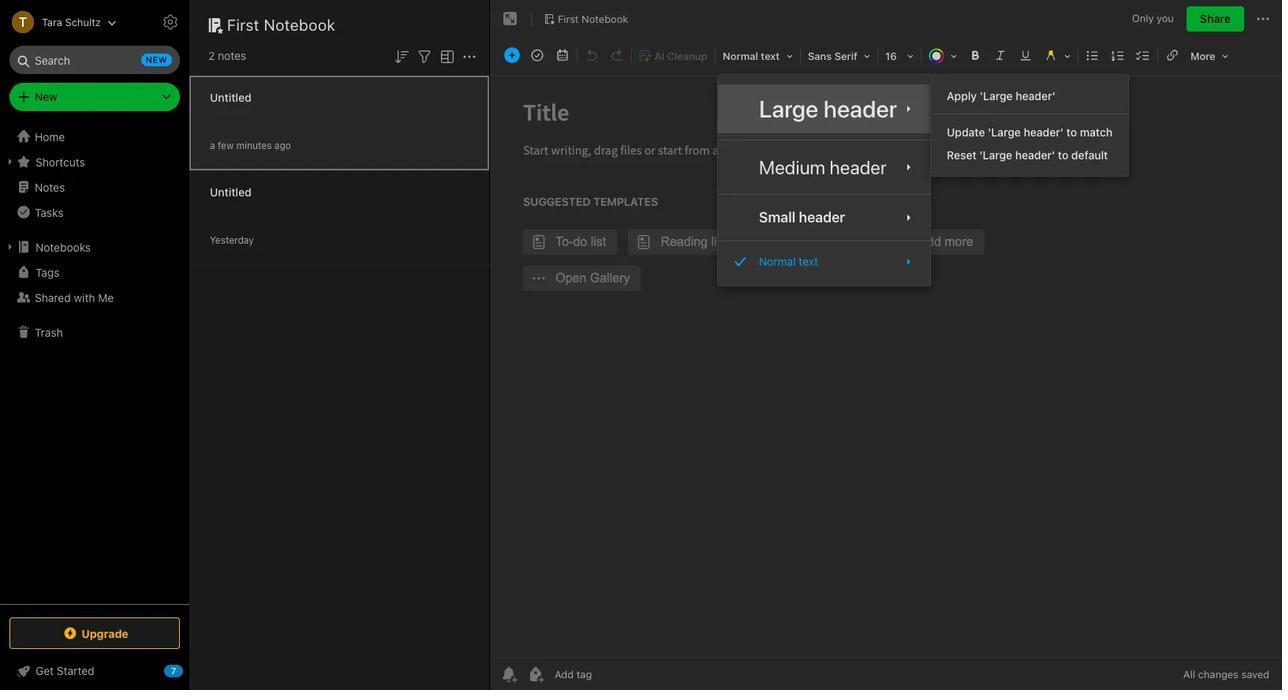 Task type: vqa. For each thing, say whether or not it's contained in the screenshot.
Your trash is empty
no



Task type: locate. For each thing, give the bounding box(es) containing it.
first notebook up notes
[[227, 16, 336, 34]]

tara
[[42, 15, 62, 28]]

first notebook inside button
[[558, 12, 628, 25]]

update 'large header' to match
[[947, 125, 1113, 139]]

0 vertical spatial 'large
[[980, 89, 1013, 103]]

update 'large header' to match link
[[931, 121, 1129, 144]]

all changes saved
[[1184, 668, 1270, 681]]

2 vertical spatial header'
[[1015, 148, 1055, 162]]

More actions field
[[1254, 6, 1273, 32], [460, 46, 479, 66]]

1 vertical spatial text
[[799, 255, 818, 268]]

header inside "link"
[[799, 209, 845, 226]]

1 vertical spatial to
[[1058, 148, 1069, 162]]

[object Object] field
[[718, 84, 930, 133]]

Insert field
[[500, 44, 524, 66]]

Help and Learning task checklist field
[[0, 659, 189, 684]]

header'
[[1016, 89, 1056, 103], [1024, 125, 1064, 139], [1015, 148, 1055, 162]]

numbered list image
[[1107, 44, 1129, 66]]

tasks
[[35, 206, 63, 219]]

2 vertical spatial header
[[799, 209, 845, 226]]

note window element
[[490, 0, 1282, 690]]

more actions field right share button at the top right
[[1254, 6, 1273, 32]]

0 vertical spatial more actions field
[[1254, 6, 1273, 32]]

more
[[1191, 50, 1216, 62]]

1 vertical spatial normal text
[[759, 255, 818, 268]]

header' up reset 'large header' to default link
[[1024, 125, 1064, 139]]

header inside menu item
[[824, 95, 897, 122]]

header down serif
[[824, 95, 897, 122]]

0 vertical spatial header'
[[1016, 89, 1056, 103]]

yesterday
[[210, 234, 254, 246]]

large header link
[[718, 84, 930, 133]]

add a reminder image
[[499, 665, 518, 684]]

1 untitled from the top
[[210, 90, 251, 104]]

1 vertical spatial normal
[[759, 255, 796, 268]]

0 vertical spatial header
[[824, 95, 897, 122]]

1 dropdown list menu from the left
[[718, 84, 930, 276]]

dropdown list menu
[[718, 84, 930, 276], [931, 84, 1129, 166]]

1 horizontal spatial first
[[558, 12, 579, 25]]

'large for reset
[[980, 148, 1013, 162]]

schultz
[[65, 15, 101, 28]]

Note Editor text field
[[490, 76, 1282, 658]]

Highlight field
[[1038, 44, 1076, 67]]

a few minutes ago
[[210, 139, 291, 151]]

1 horizontal spatial normal
[[759, 255, 796, 268]]

'large
[[980, 89, 1013, 103], [988, 125, 1021, 139], [980, 148, 1013, 162]]

to for default
[[1058, 148, 1069, 162]]

1 horizontal spatial first notebook
[[558, 12, 628, 25]]

untitled down few
[[210, 185, 251, 198]]

1 vertical spatial 'large
[[988, 125, 1021, 139]]

0 horizontal spatial more actions field
[[460, 46, 479, 66]]

bold image
[[964, 44, 986, 66]]

to
[[1067, 125, 1077, 139], [1058, 148, 1069, 162]]

with
[[74, 291, 95, 304]]

tags
[[36, 266, 60, 279]]

get
[[36, 664, 54, 678]]

1 vertical spatial header
[[830, 156, 887, 178]]

More field
[[1185, 44, 1234, 67]]

'large for update
[[988, 125, 1021, 139]]

click to collapse image
[[183, 661, 195, 680]]

header up [object object] field
[[799, 209, 845, 226]]

notebook inside button
[[582, 12, 628, 25]]

first notebook
[[558, 12, 628, 25], [227, 16, 336, 34]]

1 horizontal spatial dropdown list menu
[[931, 84, 1129, 166]]

1 horizontal spatial notebook
[[582, 12, 628, 25]]

0 horizontal spatial dropdown list menu
[[718, 84, 930, 276]]

0 horizontal spatial notebook
[[264, 16, 336, 34]]

new search field
[[21, 46, 172, 74]]

insert link image
[[1162, 44, 1184, 66]]

Add tag field
[[553, 668, 672, 682]]

0 vertical spatial to
[[1067, 125, 1077, 139]]

1 vertical spatial untitled
[[210, 185, 251, 198]]

'large right the apply
[[980, 89, 1013, 103]]

1 vertical spatial more actions field
[[460, 46, 479, 66]]

large
[[759, 95, 819, 122]]

untitled down notes
[[210, 90, 251, 104]]

small header
[[759, 209, 845, 226]]

match
[[1080, 125, 1113, 139]]

header for medium header
[[830, 156, 887, 178]]

header up small header "link"
[[830, 156, 887, 178]]

upgrade
[[81, 627, 128, 640]]

bulleted list image
[[1082, 44, 1104, 66]]

shared with me
[[35, 291, 114, 304]]

0 vertical spatial normal text
[[723, 50, 780, 62]]

header' up update 'large header' to match link
[[1016, 89, 1056, 103]]

reset 'large header' to default link
[[931, 144, 1129, 166]]

medium
[[759, 156, 826, 178]]

first notebook up calendar event image
[[558, 12, 628, 25]]

untitled
[[210, 90, 251, 104], [210, 185, 251, 198]]

'large up reset 'large header' to default
[[988, 125, 1021, 139]]

notebooks link
[[0, 234, 189, 260]]

reset
[[947, 148, 977, 162]]

checklist image
[[1132, 44, 1154, 66]]

1 horizontal spatial text
[[799, 255, 818, 268]]

to left match
[[1067, 125, 1077, 139]]

'large for apply
[[980, 89, 1013, 103]]

Search text field
[[21, 46, 169, 74]]

default
[[1072, 148, 1108, 162]]

text inside [object object] field
[[799, 255, 818, 268]]

2 dropdown list menu from the left
[[931, 84, 1129, 166]]

normal text
[[723, 50, 780, 62], [759, 255, 818, 268]]

0 horizontal spatial text
[[761, 50, 780, 62]]

header
[[824, 95, 897, 122], [830, 156, 887, 178], [799, 209, 845, 226]]

large header
[[759, 95, 897, 122]]

Font family field
[[803, 44, 876, 67]]

'large right reset
[[980, 148, 1013, 162]]

Font size field
[[880, 44, 919, 67]]

2 vertical spatial 'large
[[980, 148, 1013, 162]]

first
[[558, 12, 579, 25], [227, 16, 260, 34]]

text
[[761, 50, 780, 62], [799, 255, 818, 268]]

0 horizontal spatial first
[[227, 16, 260, 34]]

share
[[1200, 12, 1231, 25]]

notes
[[35, 180, 65, 194]]

to left the default
[[1058, 148, 1069, 162]]

tara schultz
[[42, 15, 101, 28]]

notebook
[[582, 12, 628, 25], [264, 16, 336, 34]]

text down small header
[[799, 255, 818, 268]]

first up notes
[[227, 16, 260, 34]]

shortcuts button
[[0, 149, 189, 174]]

text left the sans
[[761, 50, 780, 62]]

medium header link
[[718, 147, 930, 188]]

normal text up large
[[723, 50, 780, 62]]

update
[[947, 125, 985, 139]]

tasks button
[[0, 200, 189, 225]]

0 horizontal spatial normal
[[723, 50, 758, 62]]

more actions field right "view options" field
[[460, 46, 479, 66]]

first up calendar event image
[[558, 12, 579, 25]]

expand note image
[[501, 9, 520, 28]]

0 vertical spatial normal
[[723, 50, 758, 62]]

0 vertical spatial untitled
[[210, 90, 251, 104]]

get started
[[36, 664, 94, 678]]

header' down update 'large header' to match link
[[1015, 148, 1055, 162]]

tree
[[0, 124, 189, 604]]

only you
[[1132, 12, 1174, 25]]

0 vertical spatial text
[[761, 50, 780, 62]]

normal
[[723, 50, 758, 62], [759, 255, 796, 268]]

normal text down small at the top of the page
[[759, 255, 818, 268]]

1 vertical spatial header'
[[1024, 125, 1064, 139]]

tags button
[[0, 260, 189, 285]]



Task type: describe. For each thing, give the bounding box(es) containing it.
notebooks
[[36, 240, 91, 254]]

sans serif
[[808, 50, 858, 62]]

first inside button
[[558, 12, 579, 25]]

only
[[1132, 12, 1154, 25]]

header' for default
[[1015, 148, 1055, 162]]

home
[[35, 130, 65, 143]]

normal text inside heading level field
[[723, 50, 780, 62]]

new button
[[9, 83, 180, 111]]

minutes
[[236, 139, 272, 151]]

2
[[208, 49, 215, 62]]

normal inside [object object] field
[[759, 255, 796, 268]]

dropdown list menu containing apply 'large header'
[[931, 84, 1129, 166]]

calendar event image
[[552, 44, 574, 66]]

share button
[[1187, 6, 1244, 32]]

serif
[[835, 50, 858, 62]]

2 untitled from the top
[[210, 185, 251, 198]]

[object Object] field
[[718, 248, 930, 276]]

more actions image
[[460, 47, 479, 66]]

small
[[759, 209, 796, 226]]

View options field
[[434, 46, 457, 66]]

notes link
[[0, 174, 189, 200]]

1 horizontal spatial more actions field
[[1254, 6, 1273, 32]]

ago
[[274, 139, 291, 151]]

saved
[[1242, 668, 1270, 681]]

more actions image
[[1254, 9, 1273, 28]]

notes
[[218, 49, 246, 62]]

Heading level field
[[717, 44, 799, 67]]

home link
[[0, 124, 189, 149]]

trash
[[35, 326, 63, 339]]

me
[[98, 291, 114, 304]]

few
[[218, 139, 234, 151]]

header for large header
[[824, 95, 897, 122]]

2 notes
[[208, 49, 246, 62]]

[object Object] field
[[718, 201, 930, 235]]

started
[[57, 664, 94, 678]]

new
[[146, 54, 167, 65]]

italic image
[[990, 44, 1012, 66]]

normal text link
[[718, 248, 930, 276]]

a
[[210, 139, 215, 151]]

new
[[35, 90, 57, 103]]

shared with me link
[[0, 285, 189, 310]]

header' for match
[[1024, 125, 1064, 139]]

0 horizontal spatial first notebook
[[227, 16, 336, 34]]

underline image
[[1015, 44, 1037, 66]]

add tag image
[[526, 665, 545, 684]]

changes
[[1198, 668, 1239, 681]]

add filters image
[[415, 47, 434, 66]]

Account field
[[0, 6, 117, 38]]

upgrade button
[[9, 618, 180, 649]]

trash link
[[0, 320, 189, 345]]

to for match
[[1067, 125, 1077, 139]]

tree containing home
[[0, 124, 189, 604]]

normal inside heading level field
[[723, 50, 758, 62]]

task image
[[526, 44, 548, 66]]

16
[[885, 50, 897, 62]]

expand notebooks image
[[4, 241, 17, 253]]

settings image
[[161, 13, 180, 32]]

small header link
[[718, 201, 930, 235]]

sans
[[808, 50, 832, 62]]

all
[[1184, 668, 1195, 681]]

[object Object] field
[[718, 147, 930, 188]]

shortcuts
[[36, 155, 85, 168]]

text inside heading level field
[[761, 50, 780, 62]]

dropdown list menu containing large header
[[718, 84, 930, 276]]

Sort options field
[[392, 46, 411, 66]]

apply 'large header'
[[947, 89, 1056, 103]]

apply
[[947, 89, 977, 103]]

Add filters field
[[415, 46, 434, 66]]

Font color field
[[923, 44, 963, 67]]

7
[[171, 666, 176, 676]]

header for small header
[[799, 209, 845, 226]]

reset 'large header' to default
[[947, 148, 1108, 162]]

you
[[1157, 12, 1174, 25]]

normal text inside [object object] field
[[759, 255, 818, 268]]

first notebook button
[[538, 8, 634, 30]]

medium header
[[759, 156, 887, 178]]

shared
[[35, 291, 71, 304]]

large header menu item
[[718, 84, 930, 133]]

apply 'large header' link
[[931, 84, 1129, 107]]



